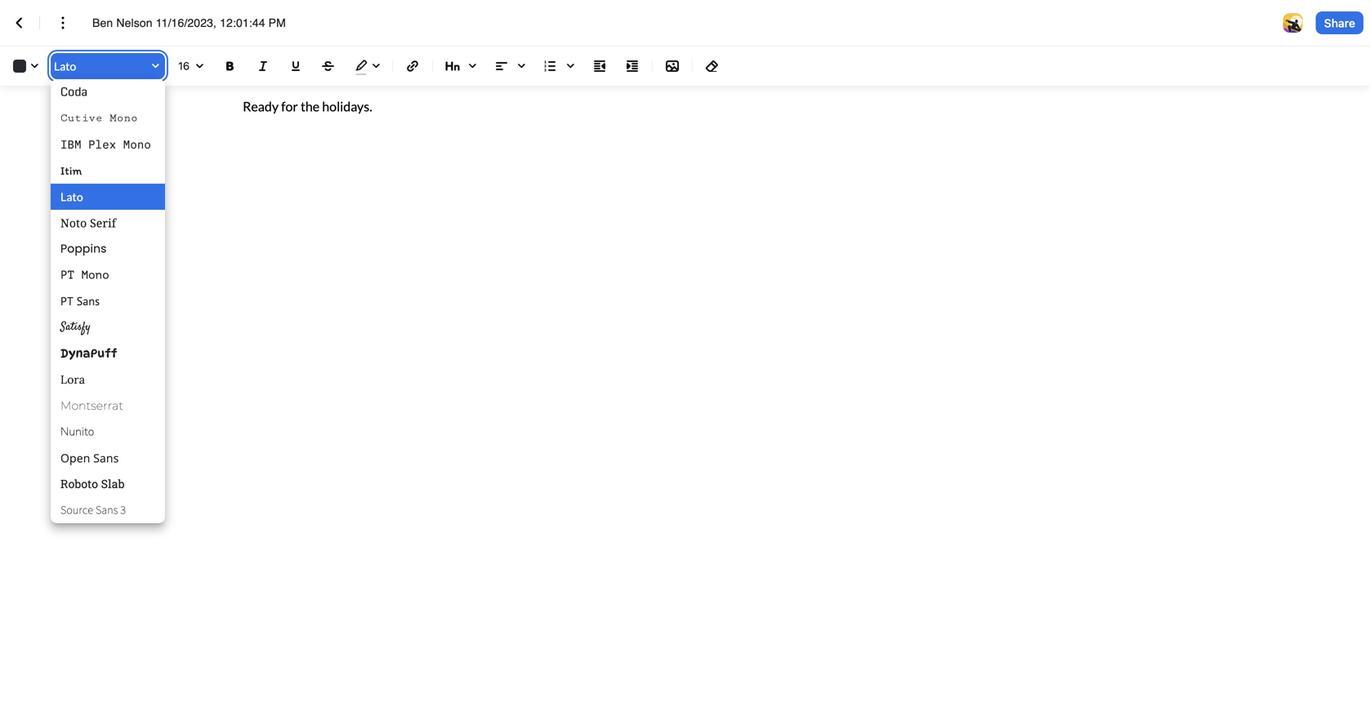 Task type: locate. For each thing, give the bounding box(es) containing it.
0 vertical spatial pt
[[60, 269, 74, 282]]

open sans
[[60, 451, 119, 466]]

underline image
[[286, 56, 306, 76]]

share
[[1325, 16, 1356, 30]]

pt mono option
[[51, 262, 165, 288]]

mono for pt mono
[[81, 269, 109, 282]]

lato up coda
[[54, 59, 76, 73]]

0 vertical spatial sans
[[77, 294, 100, 309]]

bold image
[[221, 56, 240, 76]]

itim option
[[51, 158, 165, 184]]

pt sans option
[[51, 288, 165, 315]]

satisfy
[[60, 320, 91, 336]]

source
[[60, 503, 93, 519]]

ready for the holidays.
[[243, 98, 372, 114]]

satisfy option
[[51, 315, 165, 341]]

None text field
[[92, 15, 303, 31]]

pt
[[60, 269, 74, 282], [60, 294, 73, 309]]

cutive mono
[[60, 112, 138, 125]]

cutive mono option
[[51, 105, 165, 132]]

sans
[[77, 294, 100, 309], [93, 451, 119, 466], [96, 503, 118, 519]]

lato
[[54, 59, 76, 73], [60, 190, 83, 204]]

2 vertical spatial mono
[[81, 269, 109, 282]]

increase indent image
[[623, 56, 642, 76]]

nunito option
[[51, 419, 165, 445]]

open
[[60, 451, 90, 466]]

1 vertical spatial pt
[[60, 294, 73, 309]]

mono for cutive mono
[[110, 112, 138, 125]]

2 vertical spatial sans
[[96, 503, 118, 519]]

1 vertical spatial sans
[[93, 451, 119, 466]]

mono down poppins
[[81, 269, 109, 282]]

sans down pt mono
[[77, 294, 100, 309]]

mono right 'plex'
[[123, 137, 151, 152]]

sans up roboto slab option
[[93, 451, 119, 466]]

2 pt from the top
[[60, 294, 73, 309]]

mono down the coda option
[[110, 112, 138, 125]]

1 pt from the top
[[60, 269, 74, 282]]

the
[[301, 98, 320, 114]]

strikethrough image
[[319, 56, 338, 76]]

sans inside "open sans" option
[[93, 451, 119, 466]]

share button
[[1316, 11, 1364, 34]]

noto serif
[[60, 215, 116, 231]]

lato inside lato dropdown button
[[54, 59, 76, 73]]

1 vertical spatial lato
[[60, 190, 83, 204]]

clear style image
[[703, 56, 722, 76]]

ben nelson image
[[1284, 13, 1303, 33]]

list box containing coda
[[51, 79, 165, 524]]

0 vertical spatial lato
[[54, 59, 76, 73]]

sans inside pt sans option
[[77, 294, 100, 309]]

pt for pt mono
[[60, 269, 74, 282]]

plex
[[88, 137, 116, 152]]

poppins
[[60, 241, 107, 257]]

dynapuff option
[[51, 341, 165, 367]]

ready
[[243, 98, 279, 114]]

poppins option
[[51, 236, 165, 262]]

pt mono
[[60, 269, 109, 282]]

3
[[120, 503, 126, 519]]

link image
[[403, 56, 423, 76]]

text highlight image
[[348, 53, 386, 79]]

coda option
[[51, 79, 165, 105]]

serif
[[90, 215, 116, 231]]

list box
[[51, 79, 165, 524]]

pt up pt sans
[[60, 269, 74, 282]]

0 vertical spatial mono
[[110, 112, 138, 125]]

sans inside source sans 3 "option"
[[96, 503, 118, 519]]

ibm plex mono
[[60, 137, 151, 152]]

lato down 'itim'
[[60, 190, 83, 204]]

lato inside option
[[60, 190, 83, 204]]

mono
[[110, 112, 138, 125], [123, 137, 151, 152], [81, 269, 109, 282]]

sans left 3
[[96, 503, 118, 519]]

pt up satisfy
[[60, 294, 73, 309]]

insert image image
[[663, 56, 682, 76]]

dynapuff
[[60, 347, 117, 361]]



Task type: vqa. For each thing, say whether or not it's contained in the screenshot.
Zoom Logo on the top left of the page
no



Task type: describe. For each thing, give the bounding box(es) containing it.
roboto slab option
[[51, 472, 165, 498]]

nunito
[[60, 425, 94, 440]]

roboto
[[60, 477, 98, 492]]

noto serif option
[[51, 210, 165, 236]]

roboto slab
[[60, 477, 125, 492]]

sans for open
[[93, 451, 119, 466]]

italic image
[[253, 56, 273, 76]]

pt for pt sans
[[60, 294, 73, 309]]

lato button
[[51, 55, 165, 78]]

holidays.
[[322, 98, 372, 114]]

list image
[[538, 53, 580, 79]]

montserrat option
[[51, 393, 165, 419]]

cutive
[[60, 112, 103, 125]]

ibm
[[60, 137, 81, 152]]

sans for pt
[[77, 294, 100, 309]]

lato option
[[51, 184, 165, 210]]

coda
[[60, 84, 88, 101]]

noto
[[60, 215, 87, 231]]

all notes image
[[10, 13, 29, 33]]

for
[[281, 98, 298, 114]]

slab
[[101, 477, 125, 492]]

lora option
[[51, 367, 165, 393]]

montserrat
[[60, 399, 123, 413]]

more image
[[53, 13, 73, 33]]

itim
[[60, 164, 82, 178]]

ibm plex mono option
[[51, 132, 165, 158]]

decrease indent image
[[590, 56, 610, 76]]

open image
[[190, 57, 209, 76]]

source sans 3 option
[[51, 498, 165, 524]]

pt sans
[[60, 294, 100, 309]]

heading image
[[440, 53, 482, 79]]

lora
[[60, 373, 85, 387]]

open sans option
[[51, 445, 165, 472]]

color image
[[7, 53, 44, 79]]

1 vertical spatial mono
[[123, 137, 151, 152]]

text align image
[[489, 53, 531, 79]]

source sans 3
[[60, 503, 126, 519]]

sans for source
[[96, 503, 118, 519]]



